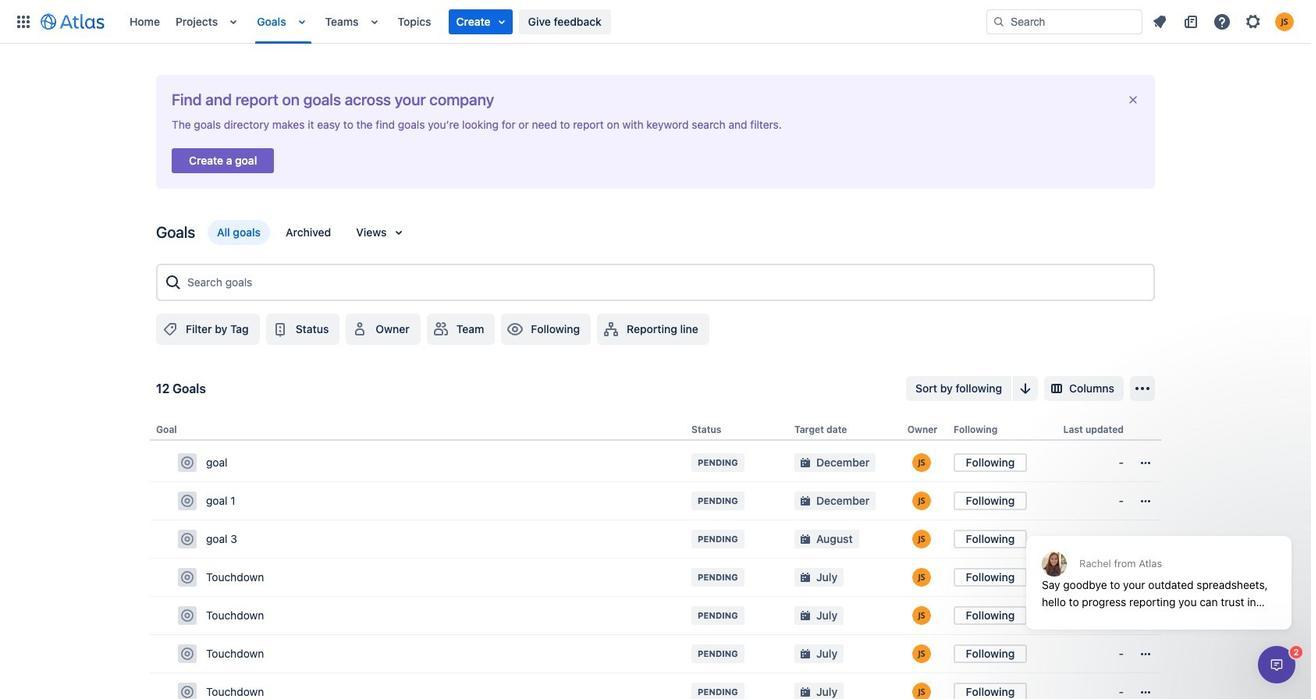 Task type: describe. For each thing, give the bounding box(es) containing it.
search goals image
[[164, 273, 183, 292]]

1 touchdown image from the top
[[181, 571, 194, 584]]

label image
[[161, 320, 179, 339]]

help image
[[1213, 12, 1231, 31]]

2 touchdown image from the top
[[181, 648, 194, 660]]

close banner image
[[1127, 94, 1139, 106]]

Search goals field
[[183, 268, 1147, 297]]

reverse sort order image
[[1016, 379, 1035, 398]]

3 touchdown image from the top
[[181, 686, 194, 699]]

goal 3 image
[[181, 533, 194, 546]]

settings image
[[1244, 12, 1263, 31]]

Search field
[[986, 9, 1143, 34]]

following image
[[506, 320, 525, 339]]

switch to... image
[[14, 12, 33, 31]]



Task type: vqa. For each thing, say whether or not it's contained in the screenshot.
the Account image
yes



Task type: locate. For each thing, give the bounding box(es) containing it.
dialog
[[1018, 498, 1299, 641], [1258, 646, 1295, 684]]

goal image
[[181, 457, 194, 469]]

top element
[[9, 0, 986, 43]]

banner
[[0, 0, 1311, 44]]

touchdown image
[[181, 610, 194, 622]]

list item inside "list"
[[448, 9, 512, 34]]

account image
[[1275, 12, 1294, 31]]

goal 1 image
[[181, 495, 194, 507]]

None search field
[[986, 9, 1143, 34]]

0 vertical spatial touchdown image
[[181, 571, 194, 584]]

list
[[122, 0, 986, 43], [1146, 9, 1302, 34]]

status image
[[271, 320, 289, 339]]

1 vertical spatial dialog
[[1258, 646, 1295, 684]]

search image
[[993, 15, 1005, 28]]

1 vertical spatial touchdown image
[[181, 648, 194, 660]]

touchdown image
[[181, 571, 194, 584], [181, 648, 194, 660], [181, 686, 194, 699]]

list item
[[448, 9, 512, 34]]

0 vertical spatial dialog
[[1018, 498, 1299, 641]]

notifications image
[[1150, 12, 1169, 31]]

1 horizontal spatial list
[[1146, 9, 1302, 34]]

2 vertical spatial touchdown image
[[181, 686, 194, 699]]

0 horizontal spatial list
[[122, 0, 986, 43]]



